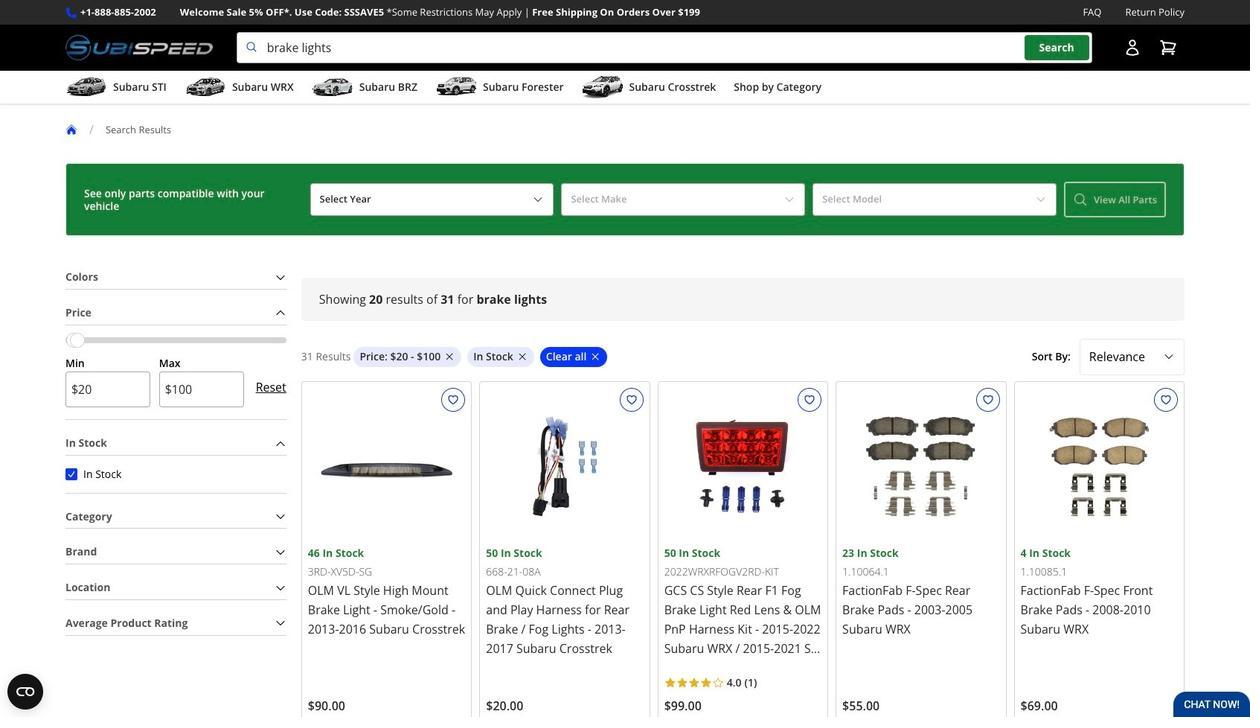 Task type: locate. For each thing, give the bounding box(es) containing it.
None text field
[[66, 372, 150, 408]]

Select Model button
[[813, 183, 1057, 216]]

None text field
[[159, 372, 244, 408]]

Select Make button
[[562, 183, 806, 216]]

search input field
[[237, 32, 1093, 63]]

minimum slider
[[66, 333, 81, 347]]

a subaru crosstrek thumbnail image image
[[582, 76, 624, 98]]

select... image
[[1164, 351, 1176, 363]]

None button
[[66, 468, 77, 480]]

select year image
[[533, 194, 545, 206]]



Task type: describe. For each thing, give the bounding box(es) containing it.
a subaru forester thumbnail image image
[[436, 76, 477, 98]]

factionfab f-spec rear brake pads - 2003-2005 subaru wrx image
[[843, 388, 1000, 545]]

select make image
[[784, 194, 796, 206]]

a subaru brz thumbnail image image
[[312, 76, 354, 98]]

a subaru sti thumbnail image image
[[66, 76, 107, 98]]

a subaru wrx thumbnail image image
[[185, 76, 226, 98]]

maximum slider
[[70, 333, 85, 347]]

factionfab f-spec front brake pads - 2008-2010 subaru wrx image
[[1021, 388, 1179, 545]]

home image
[[66, 124, 77, 136]]

subispeed logo image
[[66, 32, 213, 63]]

olm vl style high mount brake light - smoke/gold - 2013-2016 subaru crosstrek image
[[308, 388, 466, 545]]

select model image
[[1036, 194, 1048, 206]]

open widget image
[[7, 674, 43, 710]]

olm quick connect plug and play harness for rear brake / fog lights - 2013-2017 subaru crosstrek image
[[486, 388, 644, 545]]

Select... button
[[1080, 339, 1185, 375]]

gcs cs style rear f1 fog brake light red lens & olm pnp harness kit - 2015-2022 subaru wrx / 2015-2021 sti / 2013-2015 crosstrek xv image
[[665, 388, 822, 545]]

Select Year button
[[310, 183, 554, 216]]

account image
[[1124, 39, 1142, 57]]



Task type: vqa. For each thing, say whether or not it's contained in the screenshot.
Select Model 'image'
yes



